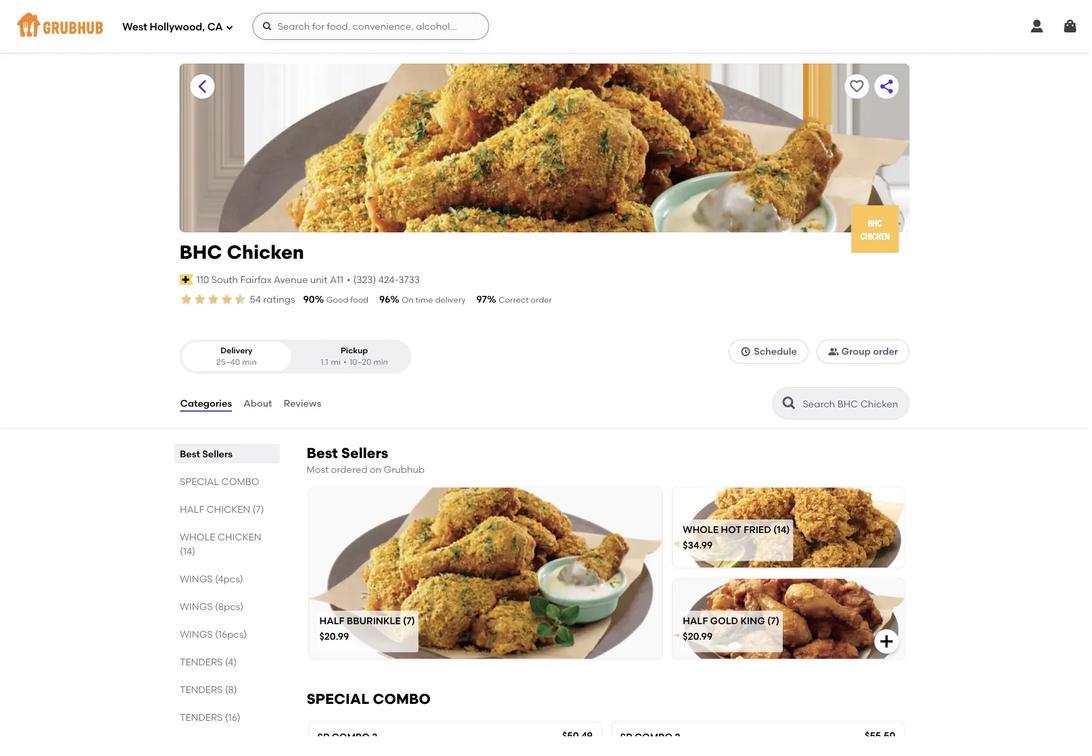 Task type: describe. For each thing, give the bounding box(es) containing it.
1 horizontal spatial combo
[[373, 691, 431, 708]]

ratings
[[263, 294, 295, 305]]

share icon image
[[879, 78, 895, 95]]

special combo inside tab
[[180, 476, 259, 488]]

tenders for tenders (16)
[[180, 712, 222, 724]]

(7) for half bburinkle (7) $20.99
[[403, 615, 415, 627]]

Search BHC Chicken search field
[[802, 398, 905, 411]]

wings (8pcs)
[[180, 601, 243, 613]]

54 ratings
[[250, 294, 295, 305]]

svg image
[[741, 346, 751, 357]]

bburinkle
[[347, 615, 401, 627]]

best for best sellers
[[180, 448, 200, 460]]

unit
[[310, 274, 328, 286]]

whole for whole chicken (14)
[[180, 532, 215, 543]]

half chicken (7) tab
[[180, 503, 274, 517]]

wings (16pcs) tab
[[180, 628, 274, 642]]

half bburinkle (7) $20.99
[[320, 615, 415, 643]]

sellers for best sellers most ordered on grubhub
[[341, 445, 388, 462]]

main navigation navigation
[[0, 0, 1090, 53]]

categories
[[180, 398, 232, 409]]

wings for wings (8pcs)
[[180, 601, 212, 613]]

tenders (8)
[[180, 684, 237, 696]]

king
[[741, 615, 765, 627]]

(323)
[[353, 274, 376, 286]]

min inside delivery 25–40 min
[[242, 358, 257, 367]]

gold
[[710, 615, 739, 627]]

96
[[379, 294, 390, 305]]

half for half chicken (7)
[[180, 504, 204, 515]]

a11
[[330, 274, 344, 286]]

(16pcs)
[[215, 629, 247, 641]]

delivery
[[435, 295, 466, 305]]

(14) inside whole chicken (14)
[[180, 546, 195, 557]]

correct
[[499, 295, 529, 305]]

wings for wings (16pcs)
[[180, 629, 212, 641]]

(14) inside whole hot fried (14) $34.99
[[774, 524, 790, 535]]

west hollywood, ca
[[122, 21, 223, 33]]

best sellers
[[180, 448, 232, 460]]

whole chicken (14)
[[180, 532, 261, 557]]

about
[[244, 398, 272, 409]]

half for half bburinkle (7) $20.99
[[320, 615, 345, 627]]

110 south fairfax avenue unit a11
[[197, 274, 344, 286]]

1 vertical spatial special
[[307, 691, 369, 708]]

about button
[[243, 379, 273, 428]]

tenders (4) tab
[[180, 655, 274, 670]]

avenue
[[274, 274, 308, 286]]

(4pcs)
[[215, 574, 243, 585]]

on
[[402, 295, 414, 305]]

10–20
[[349, 358, 371, 367]]

$34.99
[[683, 540, 713, 551]]

schedule
[[754, 346, 797, 358]]

half chicken (7)
[[180, 504, 264, 515]]

54
[[250, 294, 261, 305]]

• (323) 424-3733
[[347, 274, 420, 286]]

order for group order
[[873, 346, 898, 358]]

(16)
[[225, 712, 240, 724]]

1.1
[[321, 358, 328, 367]]

good food
[[326, 295, 369, 305]]

wings (4pcs) tab
[[180, 572, 274, 586]]

(8)
[[225, 684, 237, 696]]

(323) 424-3733 button
[[353, 273, 420, 287]]

hot
[[721, 524, 742, 535]]

group order button
[[817, 340, 910, 364]]

reviews button
[[283, 379, 322, 428]]

combo inside special combo tab
[[221, 476, 259, 488]]

sellers for best sellers
[[202, 448, 232, 460]]

wings (4pcs)
[[180, 574, 243, 585]]

group
[[842, 346, 871, 358]]

correct order
[[499, 295, 552, 305]]

tenders for tenders (8)
[[180, 684, 222, 696]]

search icon image
[[781, 396, 798, 412]]

$20.99 inside half bburinkle (7) $20.99
[[320, 631, 349, 643]]

424-
[[379, 274, 399, 286]]

best sellers tab
[[180, 447, 274, 461]]

tenders (8) tab
[[180, 683, 274, 697]]

bhc chicken
[[180, 241, 304, 264]]

whole for whole hot fried (14) $34.99
[[683, 524, 719, 535]]

chicken for half
[[206, 504, 250, 515]]

(7) for half chicken (7)
[[252, 504, 264, 515]]

subscription pass image
[[180, 274, 193, 285]]



Task type: vqa. For each thing, say whether or not it's contained in the screenshot.
Chicken
yes



Task type: locate. For each thing, give the bounding box(es) containing it.
option group containing delivery 25–40 min
[[180, 340, 412, 374]]

min down delivery on the left
[[242, 358, 257, 367]]

chicken
[[227, 241, 304, 264]]

half inside tab
[[180, 504, 204, 515]]

Search for food, convenience, alcohol... search field
[[253, 13, 489, 40]]

best up most
[[307, 445, 338, 462]]

best up special combo tab
[[180, 448, 200, 460]]

(14) right fried
[[774, 524, 790, 535]]

chicken inside whole chicken (14)
[[217, 532, 261, 543]]

whole chicken (14) tab
[[180, 530, 274, 559]]

90
[[303, 294, 315, 305]]

0 vertical spatial order
[[531, 295, 552, 305]]

save this restaurant button
[[845, 74, 869, 99]]

0 horizontal spatial special
[[180, 476, 219, 488]]

0 vertical spatial •
[[347, 274, 351, 286]]

bhc chicken logo image
[[852, 206, 899, 253]]

south
[[211, 274, 238, 286]]

group order
[[842, 346, 898, 358]]

half for half gold king (7) $20.99
[[683, 615, 708, 627]]

(7) down special combo tab
[[252, 504, 264, 515]]

2 horizontal spatial (7)
[[768, 615, 780, 627]]

1 $20.99 from the left
[[320, 631, 349, 643]]

ca
[[207, 21, 223, 33]]

0 horizontal spatial special combo
[[180, 476, 259, 488]]

2 horizontal spatial half
[[683, 615, 708, 627]]

min
[[242, 358, 257, 367], [373, 358, 388, 367]]

mi
[[331, 358, 341, 367]]

option group
[[180, 340, 412, 374]]

0 horizontal spatial whole
[[180, 532, 215, 543]]

whole
[[683, 524, 719, 535], [180, 532, 215, 543]]

on
[[370, 464, 382, 476]]

pickup 1.1 mi • 10–20 min
[[321, 346, 388, 367]]

hollywood,
[[150, 21, 205, 33]]

1 tenders from the top
[[180, 657, 222, 668]]

1 vertical spatial (14)
[[180, 546, 195, 557]]

reviews
[[284, 398, 321, 409]]

1 horizontal spatial whole
[[683, 524, 719, 535]]

whole hot fried (14) $34.99
[[683, 524, 790, 551]]

2 min from the left
[[373, 358, 388, 367]]

order right group at the top right of the page
[[873, 346, 898, 358]]

$20.99
[[320, 631, 349, 643], [683, 631, 713, 643]]

whole inside whole chicken (14)
[[180, 532, 215, 543]]

(8pcs)
[[215, 601, 243, 613]]

1 vertical spatial •
[[344, 358, 347, 367]]

1 vertical spatial tenders
[[180, 684, 222, 696]]

combo
[[221, 476, 259, 488], [373, 691, 431, 708]]

tenders up the tenders (8)
[[180, 657, 222, 668]]

25–40
[[216, 358, 240, 367]]

delivery
[[221, 346, 253, 356]]

97
[[477, 294, 487, 305]]

categories button
[[180, 379, 233, 428]]

special inside tab
[[180, 476, 219, 488]]

0 horizontal spatial sellers
[[202, 448, 232, 460]]

2 tenders from the top
[[180, 684, 222, 696]]

half left 'bburinkle'
[[320, 615, 345, 627]]

order
[[531, 295, 552, 305], [873, 346, 898, 358]]

1 horizontal spatial sellers
[[341, 445, 388, 462]]

tenders (4)
[[180, 657, 237, 668]]

min right 10–20
[[373, 358, 388, 367]]

0 horizontal spatial order
[[531, 295, 552, 305]]

1 vertical spatial special combo
[[307, 691, 431, 708]]

bhc
[[180, 241, 222, 264]]

tenders (16) tab
[[180, 711, 274, 725]]

best inside best sellers most ordered on grubhub
[[307, 445, 338, 462]]

special combo tab
[[180, 475, 274, 489]]

sellers up special combo tab
[[202, 448, 232, 460]]

1 min from the left
[[242, 358, 257, 367]]

0 vertical spatial combo
[[221, 476, 259, 488]]

•
[[347, 274, 351, 286], [344, 358, 347, 367]]

1 horizontal spatial min
[[373, 358, 388, 367]]

pickup
[[341, 346, 368, 356]]

• right the a11 on the top left of page
[[347, 274, 351, 286]]

(14)
[[774, 524, 790, 535], [180, 546, 195, 557]]

min inside pickup 1.1 mi • 10–20 min
[[373, 358, 388, 367]]

chicken down special combo tab
[[206, 504, 250, 515]]

most
[[307, 464, 329, 476]]

wings
[[180, 574, 212, 585], [180, 601, 212, 613], [180, 629, 212, 641]]

best sellers most ordered on grubhub
[[307, 445, 425, 476]]

sellers
[[341, 445, 388, 462], [202, 448, 232, 460]]

2 vertical spatial wings
[[180, 629, 212, 641]]

time
[[416, 295, 433, 305]]

2 wings from the top
[[180, 601, 212, 613]]

chicken for whole
[[217, 532, 261, 543]]

0 horizontal spatial $20.99
[[320, 631, 349, 643]]

people icon image
[[828, 346, 839, 357]]

0 vertical spatial tenders
[[180, 657, 222, 668]]

1 horizontal spatial special combo
[[307, 691, 431, 708]]

wings down "wings (4pcs)"
[[180, 601, 212, 613]]

(7) right king
[[768, 615, 780, 627]]

1 horizontal spatial special
[[307, 691, 369, 708]]

whole inside whole hot fried (14) $34.99
[[683, 524, 719, 535]]

sellers up on
[[341, 445, 388, 462]]

fried
[[744, 524, 771, 535]]

0 vertical spatial chicken
[[206, 504, 250, 515]]

half inside half bburinkle (7) $20.99
[[320, 615, 345, 627]]

1 horizontal spatial best
[[307, 445, 338, 462]]

1 vertical spatial chicken
[[217, 532, 261, 543]]

wings for wings (4pcs)
[[180, 574, 212, 585]]

(7) right 'bburinkle'
[[403, 615, 415, 627]]

tenders down tenders (4)
[[180, 684, 222, 696]]

0 vertical spatial (14)
[[774, 524, 790, 535]]

sellers inside best sellers tab
[[202, 448, 232, 460]]

chicken
[[206, 504, 250, 515], [217, 532, 261, 543]]

1 vertical spatial wings
[[180, 601, 212, 613]]

0 vertical spatial wings
[[180, 574, 212, 585]]

svg image
[[1029, 18, 1046, 34], [1062, 18, 1079, 34], [262, 21, 273, 32], [226, 23, 234, 31], [879, 634, 895, 650]]

tenders down the tenders (8)
[[180, 712, 222, 724]]

wings (8pcs) tab
[[180, 600, 274, 614]]

1 vertical spatial order
[[873, 346, 898, 358]]

on time delivery
[[402, 295, 466, 305]]

half gold king (7) $20.99
[[683, 615, 780, 643]]

2 vertical spatial tenders
[[180, 712, 222, 724]]

schedule button
[[729, 340, 809, 364]]

$20.99 down 'bburinkle'
[[320, 631, 349, 643]]

best
[[307, 445, 338, 462], [180, 448, 200, 460]]

0 horizontal spatial half
[[180, 504, 204, 515]]

fairfax
[[240, 274, 272, 286]]

wings up tenders (4)
[[180, 629, 212, 641]]

chicken down the half chicken (7) tab
[[217, 532, 261, 543]]

0 horizontal spatial min
[[242, 358, 257, 367]]

(7) inside half gold king (7) $20.99
[[768, 615, 780, 627]]

star icon image
[[180, 293, 193, 306], [193, 293, 207, 306], [207, 293, 220, 306], [220, 293, 234, 306], [234, 293, 247, 306], [234, 293, 247, 306]]

whole down half chicken (7)
[[180, 532, 215, 543]]

food
[[351, 295, 369, 305]]

1 vertical spatial combo
[[373, 691, 431, 708]]

special
[[180, 476, 219, 488], [307, 691, 369, 708]]

1 horizontal spatial (7)
[[403, 615, 415, 627]]

0 horizontal spatial (7)
[[252, 504, 264, 515]]

chicken inside tab
[[206, 504, 250, 515]]

whole up $34.99
[[683, 524, 719, 535]]

• right mi
[[344, 358, 347, 367]]

order for correct order
[[531, 295, 552, 305]]

3733
[[399, 274, 420, 286]]

0 horizontal spatial best
[[180, 448, 200, 460]]

(14) up "wings (4pcs)"
[[180, 546, 195, 557]]

good
[[326, 295, 349, 305]]

110 south fairfax avenue unit a11 button
[[196, 272, 344, 287]]

1 horizontal spatial order
[[873, 346, 898, 358]]

1 horizontal spatial half
[[320, 615, 345, 627]]

delivery 25–40 min
[[216, 346, 257, 367]]

(7) inside tab
[[252, 504, 264, 515]]

caret left icon image
[[194, 78, 211, 95]]

110
[[197, 274, 209, 286]]

tenders (16)
[[180, 712, 240, 724]]

save this restaurant image
[[849, 78, 865, 95]]

0 horizontal spatial (14)
[[180, 546, 195, 557]]

ordered
[[331, 464, 368, 476]]

$20.99 inside half gold king (7) $20.99
[[683, 631, 713, 643]]

wings (16pcs)
[[180, 629, 247, 641]]

order right correct
[[531, 295, 552, 305]]

half inside half gold king (7) $20.99
[[683, 615, 708, 627]]

• inside pickup 1.1 mi • 10–20 min
[[344, 358, 347, 367]]

3 wings from the top
[[180, 629, 212, 641]]

$20.99 down the gold
[[683, 631, 713, 643]]

special combo
[[180, 476, 259, 488], [307, 691, 431, 708]]

1 wings from the top
[[180, 574, 212, 585]]

(4)
[[225, 657, 237, 668]]

0 horizontal spatial •
[[344, 358, 347, 367]]

best inside tab
[[180, 448, 200, 460]]

wings up wings (8pcs)
[[180, 574, 212, 585]]

1 horizontal spatial $20.99
[[683, 631, 713, 643]]

half left the gold
[[683, 615, 708, 627]]

sellers inside best sellers most ordered on grubhub
[[341, 445, 388, 462]]

half down special combo tab
[[180, 504, 204, 515]]

half
[[180, 504, 204, 515], [320, 615, 345, 627], [683, 615, 708, 627]]

1 horizontal spatial •
[[347, 274, 351, 286]]

(7) inside half bburinkle (7) $20.99
[[403, 615, 415, 627]]

3 tenders from the top
[[180, 712, 222, 724]]

0 vertical spatial special
[[180, 476, 219, 488]]

order inside button
[[873, 346, 898, 358]]

grubhub
[[384, 464, 425, 476]]

1 horizontal spatial (14)
[[774, 524, 790, 535]]

best for best sellers most ordered on grubhub
[[307, 445, 338, 462]]

0 vertical spatial special combo
[[180, 476, 259, 488]]

2 $20.99 from the left
[[683, 631, 713, 643]]

tenders for tenders (4)
[[180, 657, 222, 668]]

west
[[122, 21, 147, 33]]

0 horizontal spatial combo
[[221, 476, 259, 488]]

tenders
[[180, 657, 222, 668], [180, 684, 222, 696], [180, 712, 222, 724]]

(7)
[[252, 504, 264, 515], [403, 615, 415, 627], [768, 615, 780, 627]]



